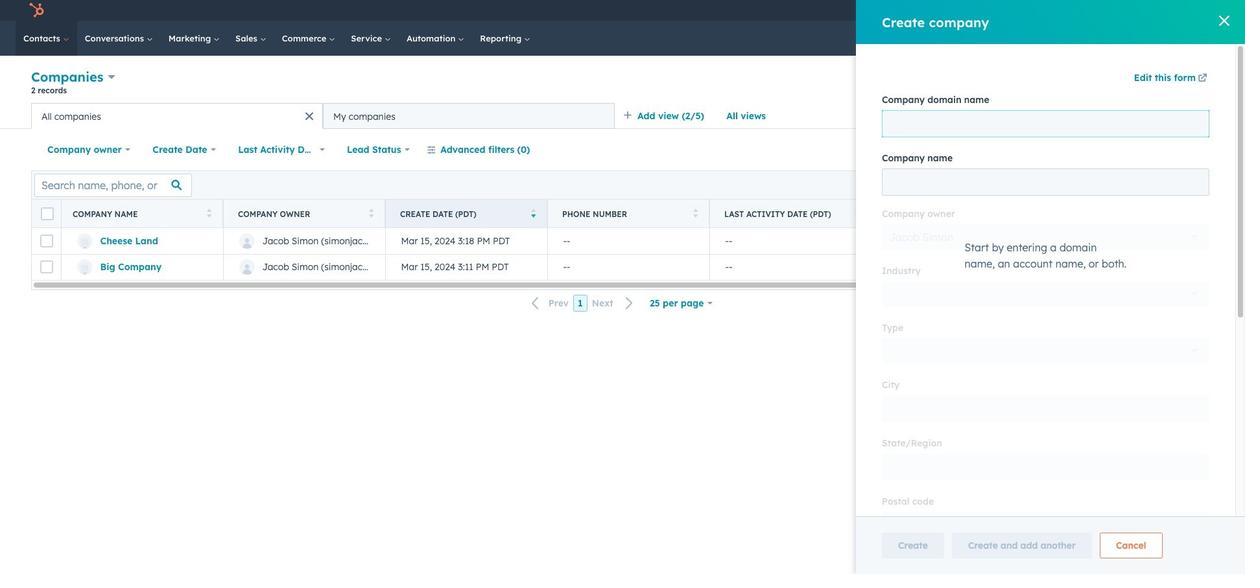 Task type: describe. For each thing, give the bounding box(es) containing it.
press to sort. image for 4th press to sort. element from the right
[[207, 209, 212, 218]]

Search name, phone, or domain search field
[[34, 174, 192, 197]]

4 press to sort. element from the left
[[856, 209, 861, 220]]

press to sort. image for first press to sort. element from right
[[856, 209, 861, 218]]

descending sort. press to sort ascending. image
[[531, 209, 536, 218]]

1 press to sort. element from the left
[[207, 209, 212, 220]]

2 press to sort. element from the left
[[369, 209, 374, 220]]

press to sort. image for 3rd press to sort. element from the left
[[693, 209, 698, 218]]

Search HubSpot search field
[[1064, 27, 1201, 49]]



Task type: locate. For each thing, give the bounding box(es) containing it.
marketplaces image
[[1055, 6, 1067, 18]]

1 press to sort. image from the left
[[207, 209, 212, 218]]

jacob simon image
[[1153, 5, 1165, 16]]

3 press to sort. image from the left
[[693, 209, 698, 218]]

press to sort. image
[[207, 209, 212, 218], [369, 209, 374, 218], [693, 209, 698, 218], [856, 209, 861, 218]]

banner
[[31, 67, 1215, 103]]

4 press to sort. image from the left
[[856, 209, 861, 218]]

press to sort. element
[[207, 209, 212, 220], [369, 209, 374, 220], [693, 209, 698, 220], [856, 209, 861, 220]]

menu
[[960, 0, 1230, 21]]

press to sort. image for third press to sort. element from the right
[[369, 209, 374, 218]]

pagination navigation
[[524, 295, 642, 312]]

descending sort. press to sort ascending. element
[[531, 209, 536, 220]]

3 press to sort. element from the left
[[693, 209, 698, 220]]

2 press to sort. image from the left
[[369, 209, 374, 218]]



Task type: vqa. For each thing, say whether or not it's contained in the screenshot.
Press to sort. "Element"
yes



